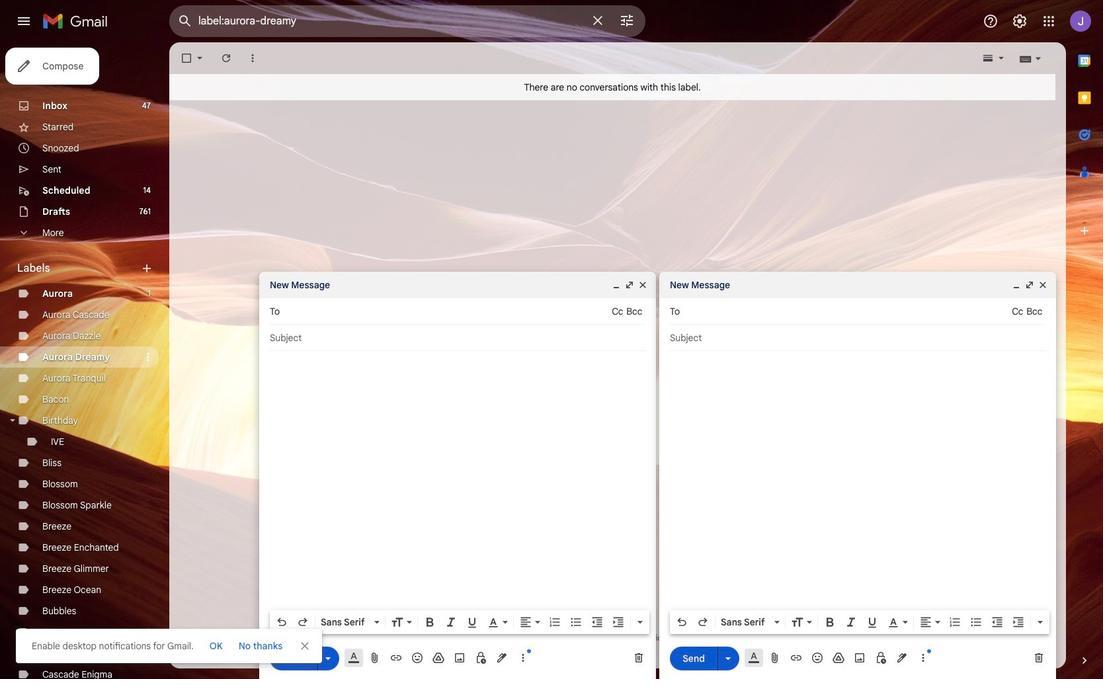 Task type: locate. For each thing, give the bounding box(es) containing it.
1 horizontal spatial attach files image
[[769, 652, 782, 665]]

1 option from the left
[[318, 616, 372, 629]]

pop out image
[[625, 280, 635, 290], [1025, 280, 1036, 290]]

bulleted list ‪(⌘⇧8)‬ image for numbered list ‪(⌘⇧7)‬ image
[[570, 616, 583, 629]]

Subject field
[[270, 332, 646, 345], [670, 332, 1046, 345]]

more send options image
[[722, 652, 735, 665]]

toggle split pane mode image
[[982, 52, 995, 65]]

0 horizontal spatial formatting options toolbar
[[270, 611, 650, 635]]

1 horizontal spatial close image
[[1038, 280, 1049, 290]]

dialog
[[259, 272, 656, 680], [660, 272, 1057, 680]]

0 horizontal spatial close image
[[638, 280, 648, 290]]

numbered list ‪(⌘⇧7)‬ image
[[949, 616, 962, 629]]

more options image
[[519, 652, 527, 665]]

1 horizontal spatial insert files using drive image
[[832, 652, 846, 665]]

subject field down to recipients text field
[[670, 332, 1046, 345]]

insert files using drive image down bold ‪(⌘b)‬ icon
[[832, 652, 846, 665]]

1 horizontal spatial insert photo image
[[854, 652, 867, 665]]

subject field down to recipients text box
[[270, 332, 646, 345]]

0 horizontal spatial undo ‪(⌘z)‬ image
[[275, 616, 289, 629]]

1 horizontal spatial bulleted list ‪(⌘⇧8)‬ image
[[970, 616, 983, 629]]

1 attach files image from the left
[[369, 652, 382, 665]]

bulleted list ‪(⌘⇧8)‬ image right numbered list ‪(⌘⇧7)‬ image
[[570, 616, 583, 629]]

attach files image for insert link ‪(⌘k)‬ image
[[769, 652, 782, 665]]

indent less ‪(⌘[)‬ image right numbered list ‪(⌘⇧7)‬ icon
[[991, 616, 1004, 629]]

redo ‪(⌘y)‬ image
[[296, 616, 310, 629]]

2 subject field from the left
[[670, 332, 1046, 345]]

1 subject field from the left
[[270, 332, 646, 345]]

1 horizontal spatial option
[[719, 616, 772, 629]]

2 insert emoji ‪(⌘⇧2)‬ image from the left
[[811, 652, 825, 665]]

option for more send options icon in the bottom right of the page
[[719, 616, 772, 629]]

0 horizontal spatial pop out image
[[625, 280, 635, 290]]

attach files image
[[369, 652, 382, 665], [769, 652, 782, 665]]

2 attach files image from the left
[[769, 652, 782, 665]]

1 close image from the left
[[638, 280, 648, 290]]

1 pop out image from the left
[[625, 280, 635, 290]]

1 horizontal spatial subject field
[[670, 332, 1046, 345]]

close image for pop out image associated with to recipients text field
[[1038, 280, 1049, 290]]

1 horizontal spatial indent more ‪(⌘])‬ image
[[1012, 616, 1026, 629]]

attach files image left insert link ‪(⌘k)‬ image
[[769, 652, 782, 665]]

To recipients text field
[[686, 300, 1013, 324]]

1 formatting options toolbar from the left
[[270, 611, 650, 635]]

0 horizontal spatial insert photo image
[[453, 652, 467, 665]]

2 undo ‪(⌘z)‬ image from the left
[[676, 616, 689, 629]]

insert photo image for toggle confidential mode image
[[453, 652, 467, 665]]

insert signature image
[[496, 652, 509, 665]]

insert emoji ‪(⌘⇧2)‬ image right insert link ‪(⌘k)‬ icon
[[411, 652, 424, 665]]

1 horizontal spatial minimize image
[[1012, 280, 1022, 290]]

insert files using drive image for insert emoji ‪(⌘⇧2)‬ icon for insert link ‪(⌘k)‬ image
[[832, 652, 846, 665]]

clear search image
[[585, 7, 611, 34]]

2 formatting options toolbar from the left
[[670, 611, 1050, 635]]

undo ‪(⌘z)‬ image left redo ‪(⌘y)‬ icon
[[676, 616, 689, 629]]

advanced search options image
[[614, 7, 641, 34]]

bulleted list ‪(⌘⇧8)‬ image
[[570, 616, 583, 629], [970, 616, 983, 629]]

undo ‪(⌘z)‬ image for redo ‪(⌘y)‬ image
[[275, 616, 289, 629]]

refresh image
[[220, 52, 233, 65]]

heading
[[17, 262, 140, 275]]

1 insert emoji ‪(⌘⇧2)‬ image from the left
[[411, 652, 424, 665]]

indent less ‪(⌘[)‬ image
[[591, 616, 604, 629], [991, 616, 1004, 629]]

0 horizontal spatial indent more ‪(⌘])‬ image
[[612, 616, 625, 629]]

underline ‪(⌘u)‬ image for italic ‪(⌘i)‬ image
[[466, 617, 479, 630]]

insert files using drive image
[[432, 652, 445, 665], [832, 652, 846, 665]]

formatting options toolbar up toggle confidential mode image
[[270, 611, 650, 635]]

support image
[[983, 13, 999, 29]]

0 horizontal spatial dialog
[[259, 272, 656, 680]]

underline ‪(⌘u)‬ image right italic ‪(⌘i)‬ image
[[466, 617, 479, 630]]

insert photo image left toggle confidential mode image
[[453, 652, 467, 665]]

1 indent less ‪(⌘[)‬ image from the left
[[591, 616, 604, 629]]

undo ‪(⌘z)‬ image left redo ‪(⌘y)‬ image
[[275, 616, 289, 629]]

insert photo image
[[453, 652, 467, 665], [854, 652, 867, 665]]

insert link ‪(⌘k)‬ image
[[790, 652, 803, 665]]

1 insert files using drive image from the left
[[432, 652, 445, 665]]

select input tool image
[[1035, 53, 1043, 63]]

2 close image from the left
[[1038, 280, 1049, 290]]

2 insert photo image from the left
[[854, 652, 867, 665]]

0 horizontal spatial minimize image
[[611, 280, 622, 290]]

1 underline ‪(⌘u)‬ image from the left
[[466, 617, 479, 630]]

1 undo ‪(⌘z)‬ image from the left
[[275, 616, 289, 629]]

None checkbox
[[180, 52, 193, 65]]

indent less ‪(⌘[)‬ image for numbered list ‪(⌘⇧7)‬ icon
[[991, 616, 1004, 629]]

indent more ‪(⌘])‬ image left more formatting options icon
[[1012, 616, 1026, 629]]

0 horizontal spatial insert emoji ‪(⌘⇧2)‬ image
[[411, 652, 424, 665]]

close image
[[638, 280, 648, 290], [1038, 280, 1049, 290]]

insert emoji ‪(⌘⇧2)‬ image right insert link ‪(⌘k)‬ image
[[811, 652, 825, 665]]

indent less ‪(⌘[)‬ image for numbered list ‪(⌘⇧7)‬ image
[[591, 616, 604, 629]]

1 horizontal spatial dialog
[[660, 272, 1057, 680]]

formatting options toolbar
[[270, 611, 650, 635], [670, 611, 1050, 635]]

Search mail text field
[[199, 15, 582, 28]]

1 horizontal spatial indent less ‪(⌘[)‬ image
[[991, 616, 1004, 629]]

subject field for to recipients text field
[[670, 332, 1046, 345]]

1 horizontal spatial insert emoji ‪(⌘⇧2)‬ image
[[811, 652, 825, 665]]

2 insert files using drive image from the left
[[832, 652, 846, 665]]

Message Body text field
[[670, 358, 1046, 607]]

insert files using drive image down bold ‪(⌘b)‬ image on the left bottom of page
[[432, 652, 445, 665]]

indent less ‪(⌘[)‬ image right numbered list ‪(⌘⇧7)‬ image
[[591, 616, 604, 629]]

footer
[[169, 632, 1056, 658]]

2 option from the left
[[719, 616, 772, 629]]

main content
[[169, 42, 1067, 669]]

1 horizontal spatial underline ‪(⌘u)‬ image
[[866, 617, 879, 630]]

underline ‪(⌘u)‬ image
[[466, 617, 479, 630], [866, 617, 879, 630]]

option
[[318, 616, 372, 629], [719, 616, 772, 629]]

To recipients text field
[[286, 300, 612, 324]]

option up more send options image
[[318, 616, 372, 629]]

bulleted list ‪(⌘⇧8)‬ image for numbered list ‪(⌘⇧7)‬ icon
[[970, 616, 983, 629]]

2 indent more ‪(⌘])‬ image from the left
[[1012, 616, 1026, 629]]

None search field
[[169, 5, 646, 37]]

0 horizontal spatial underline ‪(⌘u)‬ image
[[466, 617, 479, 630]]

2 pop out image from the left
[[1025, 280, 1036, 290]]

navigation
[[0, 42, 169, 680]]

toggle confidential mode image
[[875, 652, 888, 665]]

insert photo image left toggle confidential mode icon
[[854, 652, 867, 665]]

undo ‪(⌘z)‬ image
[[275, 616, 289, 629], [676, 616, 689, 629]]

formatting options toolbar up toggle confidential mode icon
[[670, 611, 1050, 635]]

minimize image
[[611, 280, 622, 290], [1012, 280, 1022, 290]]

insert files using drive image for insert emoji ‪(⌘⇧2)‬ icon for insert link ‪(⌘k)‬ icon
[[432, 652, 445, 665]]

1 horizontal spatial undo ‪(⌘z)‬ image
[[676, 616, 689, 629]]

2 indent less ‪(⌘[)‬ image from the left
[[991, 616, 1004, 629]]

0 horizontal spatial bulleted list ‪(⌘⇧8)‬ image
[[570, 616, 583, 629]]

1 insert photo image from the left
[[453, 652, 467, 665]]

underline ‪(⌘u)‬ image right italic ‪(⌘i)‬ icon
[[866, 617, 879, 630]]

2 minimize image from the left
[[1012, 280, 1022, 290]]

0 horizontal spatial insert files using drive image
[[432, 652, 445, 665]]

2 underline ‪(⌘u)‬ image from the left
[[866, 617, 879, 630]]

main menu image
[[16, 13, 32, 29]]

close image for to recipients text box pop out image
[[638, 280, 648, 290]]

indent more ‪(⌘])‬ image
[[612, 616, 625, 629], [1012, 616, 1026, 629]]

bulleted list ‪(⌘⇧8)‬ image right numbered list ‪(⌘⇧7)‬ icon
[[970, 616, 983, 629]]

tab list
[[1067, 42, 1104, 632]]

underline ‪(⌘u)‬ image for italic ‪(⌘i)‬ icon
[[866, 617, 879, 630]]

indent more ‪(⌘])‬ image for numbered list ‪(⌘⇧7)‬ icon indent less ‪(⌘[)‬ icon
[[1012, 616, 1026, 629]]

2 bulleted list ‪(⌘⇧8)‬ image from the left
[[970, 616, 983, 629]]

1 bulleted list ‪(⌘⇧8)‬ image from the left
[[570, 616, 583, 629]]

more formatting options image
[[1034, 616, 1048, 629]]

1 minimize image from the left
[[611, 280, 622, 290]]

option up more send options icon in the bottom right of the page
[[719, 616, 772, 629]]

attach files image left insert link ‪(⌘k)‬ icon
[[369, 652, 382, 665]]

2 dialog from the left
[[660, 272, 1057, 680]]

0 horizontal spatial subject field
[[270, 332, 646, 345]]

insert signature image
[[896, 652, 909, 665]]

indent more ‪(⌘])‬ image left more formatting options image
[[612, 616, 625, 629]]

0 horizontal spatial option
[[318, 616, 372, 629]]

0 horizontal spatial indent less ‪(⌘[)‬ image
[[591, 616, 604, 629]]

1 indent more ‪(⌘])‬ image from the left
[[612, 616, 625, 629]]

1 horizontal spatial pop out image
[[1025, 280, 1036, 290]]

insert emoji ‪(⌘⇧2)‬ image for insert link ‪(⌘k)‬ image
[[811, 652, 825, 665]]

more email options image
[[246, 52, 259, 65]]

insert emoji ‪(⌘⇧2)‬ image
[[411, 652, 424, 665], [811, 652, 825, 665]]

0 horizontal spatial attach files image
[[369, 652, 382, 665]]

1 horizontal spatial formatting options toolbar
[[670, 611, 1050, 635]]

alert
[[16, 30, 1083, 664]]



Task type: vqa. For each thing, say whether or not it's contained in the screenshot.
ons at the top right
no



Task type: describe. For each thing, give the bounding box(es) containing it.
pop out image for to recipients text field
[[1025, 280, 1036, 290]]

settings image
[[1012, 13, 1028, 29]]

formatting options toolbar for toggle confidential mode image
[[270, 611, 650, 635]]

minimize image for pop out image associated with to recipients text field
[[1012, 280, 1022, 290]]

redo ‪(⌘y)‬ image
[[697, 616, 710, 629]]

italic ‪(⌘i)‬ image
[[445, 616, 458, 629]]

discard draft ‪(⌘⇧d)‬ image
[[1033, 652, 1046, 665]]

follow link to manage storage image
[[266, 645, 279, 658]]

more options image
[[920, 652, 928, 665]]

bold ‪(⌘b)‬ image
[[824, 616, 837, 629]]

insert emoji ‪(⌘⇧2)‬ image for insert link ‪(⌘k)‬ icon
[[411, 652, 424, 665]]

gmail image
[[42, 8, 114, 34]]

italic ‪(⌘i)‬ image
[[845, 616, 858, 629]]

numbered list ‪(⌘⇧7)‬ image
[[549, 616, 562, 629]]

indent more ‪(⌘])‬ image for indent less ‪(⌘[)‬ icon for numbered list ‪(⌘⇧7)‬ image
[[612, 616, 625, 629]]

insert photo image for toggle confidential mode icon
[[854, 652, 867, 665]]

pop out image for to recipients text box
[[625, 280, 635, 290]]

option for more send options image
[[318, 616, 372, 629]]

more formatting options image
[[634, 616, 647, 629]]

1 dialog from the left
[[259, 272, 656, 680]]

formatting options toolbar for toggle confidential mode icon
[[670, 611, 1050, 635]]

undo ‪(⌘z)‬ image for redo ‪(⌘y)‬ icon
[[676, 616, 689, 629]]

toggle confidential mode image
[[474, 652, 488, 665]]

more send options image
[[322, 652, 335, 665]]

discard draft ‪(⌘⇧d)‬ image
[[633, 652, 646, 665]]

attach files image for insert link ‪(⌘k)‬ icon
[[369, 652, 382, 665]]

search mail image
[[173, 9, 197, 33]]

insert link ‪(⌘k)‬ image
[[390, 652, 403, 665]]

minimize image for to recipients text box pop out image
[[611, 280, 622, 290]]

subject field for to recipients text box
[[270, 332, 646, 345]]

bold ‪(⌘b)‬ image
[[424, 616, 437, 629]]

Message Body text field
[[270, 358, 646, 607]]



